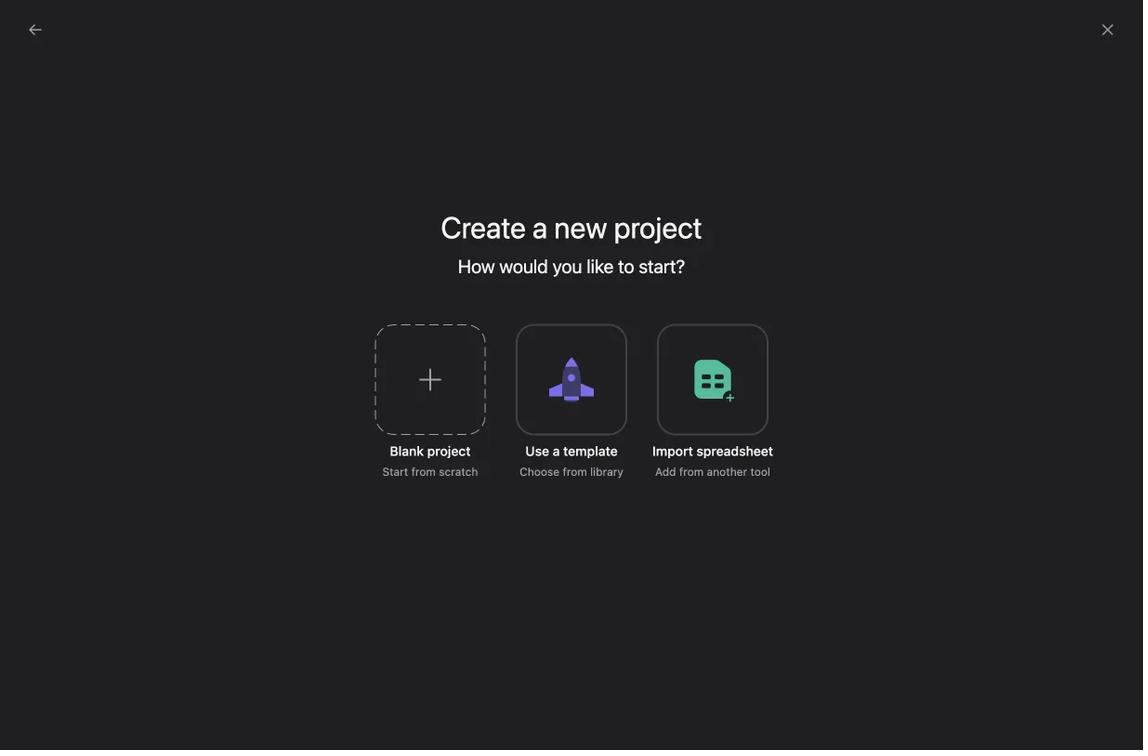 Task type: vqa. For each thing, say whether or not it's contained in the screenshot.
plan inside the the Starred Element
no



Task type: locate. For each thing, give the bounding box(es) containing it.
list box
[[352, 7, 798, 37]]

scratch
[[439, 465, 478, 478]]

create a new project
[[441, 210, 702, 245]]

import spreadsheet add from another tool
[[653, 443, 773, 478]]

a for use
[[553, 443, 560, 459]]

a right use
[[553, 443, 560, 459]]

spreadsheet
[[697, 443, 773, 459]]

would
[[500, 255, 548, 277]]

from inside use a template choose from library
[[563, 465, 587, 478]]

from inside "import spreadsheet add from another tool"
[[679, 465, 704, 478]]

0 tasks completed
[[626, 198, 728, 220]]

0 horizontal spatial a
[[532, 210, 548, 245]]

0 horizontal spatial from
[[411, 465, 436, 478]]

2 from from the left
[[563, 465, 587, 478]]

tool
[[751, 465, 771, 478]]

another
[[707, 465, 747, 478]]

use a template choose from library
[[520, 443, 624, 478]]

you
[[553, 255, 582, 277]]

1 horizontal spatial a
[[553, 443, 560, 459]]

3 from from the left
[[679, 465, 704, 478]]

new project
[[554, 210, 702, 245]]

library
[[590, 465, 624, 478]]

use
[[526, 443, 549, 459]]

a for create
[[532, 210, 548, 245]]

0
[[626, 198, 638, 220]]

start
[[383, 465, 408, 478]]

0 vertical spatial a
[[532, 210, 548, 245]]

from inside blank project start from scratch
[[411, 465, 436, 478]]

import
[[653, 443, 693, 459]]

from
[[411, 465, 436, 478], [563, 465, 587, 478], [679, 465, 704, 478]]

completed button
[[517, 316, 585, 341]]

how
[[458, 255, 495, 277]]

1 vertical spatial a
[[553, 443, 560, 459]]

blank project start from scratch
[[383, 443, 478, 478]]

a up the would
[[532, 210, 548, 245]]

from down template
[[563, 465, 587, 478]]

(3)
[[476, 316, 495, 331]]

1 horizontal spatial from
[[563, 465, 587, 478]]

a inside use a template choose from library
[[553, 443, 560, 459]]

upcoming button
[[336, 316, 398, 341]]

from right add
[[679, 465, 704, 478]]

a
[[532, 210, 548, 245], [553, 443, 560, 459]]

completed
[[672, 203, 728, 216]]

from down 'blank'
[[411, 465, 436, 478]]

to start?
[[618, 255, 685, 277]]

1 from from the left
[[411, 465, 436, 478]]

upcoming
[[336, 316, 398, 331]]

close image
[[1101, 22, 1115, 37]]

2 horizontal spatial from
[[679, 465, 704, 478]]



Task type: describe. For each thing, give the bounding box(es) containing it.
project
[[427, 443, 471, 459]]

overdue (3) button
[[421, 316, 495, 341]]

like
[[587, 255, 614, 277]]

completed
[[517, 316, 585, 331]]

from for blank
[[411, 465, 436, 478]]

hide sidebar image
[[24, 15, 39, 30]]

template
[[563, 443, 618, 459]]

add
[[655, 465, 676, 478]]

overdue (3)
[[421, 316, 495, 331]]

go back image
[[28, 22, 43, 37]]

overdue
[[421, 316, 473, 331]]

blank
[[390, 443, 424, 459]]

choose
[[520, 465, 560, 478]]

from for import
[[679, 465, 704, 478]]

tasks
[[642, 203, 669, 216]]

how would you like to start?
[[458, 255, 685, 277]]

create
[[441, 210, 526, 245]]



